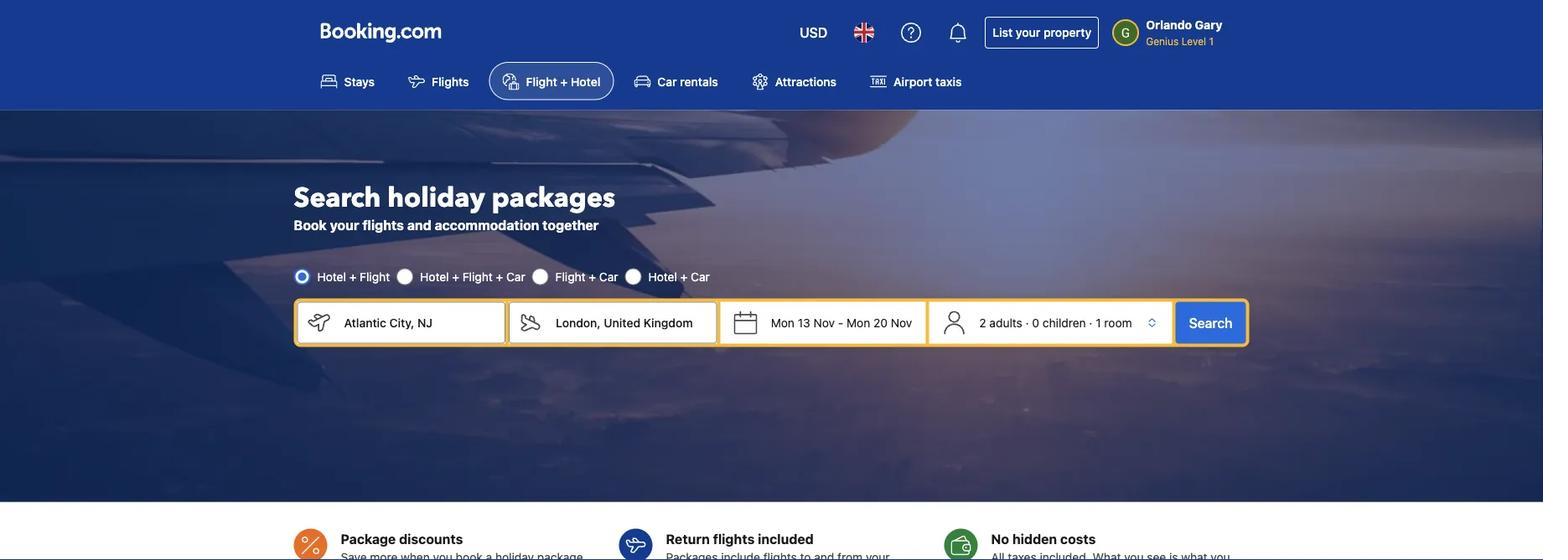 Task type: vqa. For each thing, say whether or not it's contained in the screenshot.
from within the Price For 2 Days From Us$123.38 Fri 22 Dec – Sun 24 Dec
no



Task type: describe. For each thing, give the bounding box(es) containing it.
1 · from the left
[[1026, 316, 1029, 330]]

adults
[[990, 316, 1023, 330]]

taxis
[[936, 74, 962, 88]]

rentals
[[680, 74, 718, 88]]

2 adults · 0 children · 1 room
[[980, 316, 1133, 330]]

car rentals link
[[621, 62, 732, 100]]

property
[[1044, 26, 1092, 39]]

no
[[992, 532, 1010, 548]]

room
[[1105, 316, 1133, 330]]

hidden
[[1013, 532, 1058, 548]]

-
[[838, 316, 844, 330]]

attractions link
[[739, 62, 850, 100]]

list your property link
[[985, 17, 1100, 49]]

attractions
[[775, 74, 837, 88]]

20
[[874, 316, 888, 330]]

accommodation
[[435, 217, 540, 233]]

book
[[294, 217, 327, 233]]

flight + car
[[556, 270, 618, 284]]

search button
[[1176, 302, 1247, 344]]

usd
[[800, 25, 828, 41]]

orlando
[[1146, 18, 1193, 32]]

1 horizontal spatial your
[[1016, 26, 1041, 39]]

holiday
[[388, 180, 485, 216]]

hotel + car
[[649, 270, 710, 284]]

2
[[980, 316, 987, 330]]

Where to? field
[[543, 302, 718, 344]]

1 nov from the left
[[814, 316, 835, 330]]

0
[[1033, 316, 1040, 330]]

flights inside search holiday packages book your flights and accommodation together
[[362, 217, 404, 233]]

+ for hotel + car
[[681, 270, 688, 284]]

flights
[[432, 74, 469, 88]]

airport taxis link
[[857, 62, 976, 100]]

package discounts
[[341, 532, 463, 548]]

flight + hotel
[[526, 74, 601, 88]]

usd button
[[790, 13, 838, 53]]

no hidden costs
[[992, 532, 1096, 548]]

1 inside orlando gary genius level 1
[[1210, 35, 1214, 47]]

0 horizontal spatial 1
[[1096, 316, 1102, 330]]

1 mon from the left
[[771, 316, 795, 330]]

hotel + flight
[[317, 270, 390, 284]]

search for search holiday packages book your flights and accommodation together
[[294, 180, 381, 216]]



Task type: locate. For each thing, give the bounding box(es) containing it.
search
[[294, 180, 381, 216], [1190, 315, 1233, 331]]

hotel for hotel + flight + car
[[420, 270, 449, 284]]

search inside 'button'
[[1190, 315, 1233, 331]]

mon 13 nov - mon 20 nov
[[771, 316, 913, 330]]

· right children
[[1090, 316, 1093, 330]]

your
[[1016, 26, 1041, 39], [330, 217, 359, 233]]

+ for hotel + flight + car
[[452, 270, 460, 284]]

0 horizontal spatial your
[[330, 217, 359, 233]]

search holiday packages book your flights and accommodation together
[[294, 180, 616, 233]]

0 vertical spatial search
[[294, 180, 381, 216]]

airport taxis
[[894, 74, 962, 88]]

nov right 20
[[891, 316, 913, 330]]

2 nov from the left
[[891, 316, 913, 330]]

0 horizontal spatial ·
[[1026, 316, 1029, 330]]

1 horizontal spatial nov
[[891, 316, 913, 330]]

and
[[407, 217, 432, 233]]

return
[[666, 532, 710, 548]]

0 horizontal spatial nov
[[814, 316, 835, 330]]

nov left -
[[814, 316, 835, 330]]

flights right the return
[[713, 532, 755, 548]]

+ for flight + hotel
[[560, 74, 568, 88]]

your right book
[[330, 217, 359, 233]]

search inside search holiday packages book your flights and accommodation together
[[294, 180, 381, 216]]

0 vertical spatial flights
[[362, 217, 404, 233]]

1 left room
[[1096, 316, 1102, 330]]

search for search
[[1190, 315, 1233, 331]]

nov
[[814, 316, 835, 330], [891, 316, 913, 330]]

+
[[560, 74, 568, 88], [349, 270, 357, 284], [452, 270, 460, 284], [496, 270, 503, 284], [589, 270, 596, 284], [681, 270, 688, 284]]

booking.com online hotel reservations image
[[321, 23, 441, 43]]

1 horizontal spatial search
[[1190, 315, 1233, 331]]

return flights included
[[666, 532, 814, 548]]

1 down gary
[[1210, 35, 1214, 47]]

flight
[[526, 74, 557, 88], [360, 270, 390, 284], [463, 270, 493, 284], [556, 270, 586, 284]]

list your property
[[993, 26, 1092, 39]]

package
[[341, 532, 396, 548]]

mon right -
[[847, 316, 871, 330]]

hotel + flight + car
[[420, 270, 525, 284]]

0 horizontal spatial search
[[294, 180, 381, 216]]

orlando gary genius level 1
[[1146, 18, 1223, 47]]

1 vertical spatial your
[[330, 217, 359, 233]]

hotel
[[571, 74, 601, 88], [317, 270, 346, 284], [420, 270, 449, 284], [649, 270, 677, 284]]

stays link
[[307, 62, 388, 100]]

flights left the and
[[362, 217, 404, 233]]

car
[[658, 74, 677, 88], [507, 270, 525, 284], [599, 270, 618, 284], [691, 270, 710, 284]]

· left 0
[[1026, 316, 1029, 330]]

1 vertical spatial 1
[[1096, 316, 1102, 330]]

1 vertical spatial flights
[[713, 532, 755, 548]]

packages
[[492, 180, 616, 216]]

0 horizontal spatial mon
[[771, 316, 795, 330]]

+ for flight + car
[[589, 270, 596, 284]]

Where from? field
[[331, 302, 506, 344]]

1 horizontal spatial flights
[[713, 532, 755, 548]]

mon
[[771, 316, 795, 330], [847, 316, 871, 330]]

hotel for hotel + car
[[649, 270, 677, 284]]

children
[[1043, 316, 1086, 330]]

13
[[798, 316, 811, 330]]

flights link
[[395, 62, 483, 100]]

0 horizontal spatial flights
[[362, 217, 404, 233]]

airport
[[894, 74, 933, 88]]

+ for hotel + flight
[[349, 270, 357, 284]]

your right list
[[1016, 26, 1041, 39]]

your inside search holiday packages book your flights and accommodation together
[[330, 217, 359, 233]]

1 horizontal spatial 1
[[1210, 35, 1214, 47]]

0 vertical spatial 1
[[1210, 35, 1214, 47]]

1 vertical spatial search
[[1190, 315, 1233, 331]]

flight + hotel link
[[489, 62, 614, 100]]

costs
[[1061, 532, 1096, 548]]

gary
[[1196, 18, 1223, 32]]

2 · from the left
[[1090, 316, 1093, 330]]

1 horizontal spatial ·
[[1090, 316, 1093, 330]]

hotel for hotel + flight
[[317, 270, 346, 284]]

flights
[[362, 217, 404, 233], [713, 532, 755, 548]]

1
[[1210, 35, 1214, 47], [1096, 316, 1102, 330]]

mon left 13 in the right of the page
[[771, 316, 795, 330]]

genius
[[1146, 35, 1179, 47]]

car rentals
[[658, 74, 718, 88]]

0 vertical spatial your
[[1016, 26, 1041, 39]]

discounts
[[399, 532, 463, 548]]

·
[[1026, 316, 1029, 330], [1090, 316, 1093, 330]]

included
[[758, 532, 814, 548]]

together
[[543, 217, 599, 233]]

stays
[[344, 74, 375, 88]]

2 mon from the left
[[847, 316, 871, 330]]

level
[[1182, 35, 1207, 47]]

1 horizontal spatial mon
[[847, 316, 871, 330]]

list
[[993, 26, 1013, 39]]



